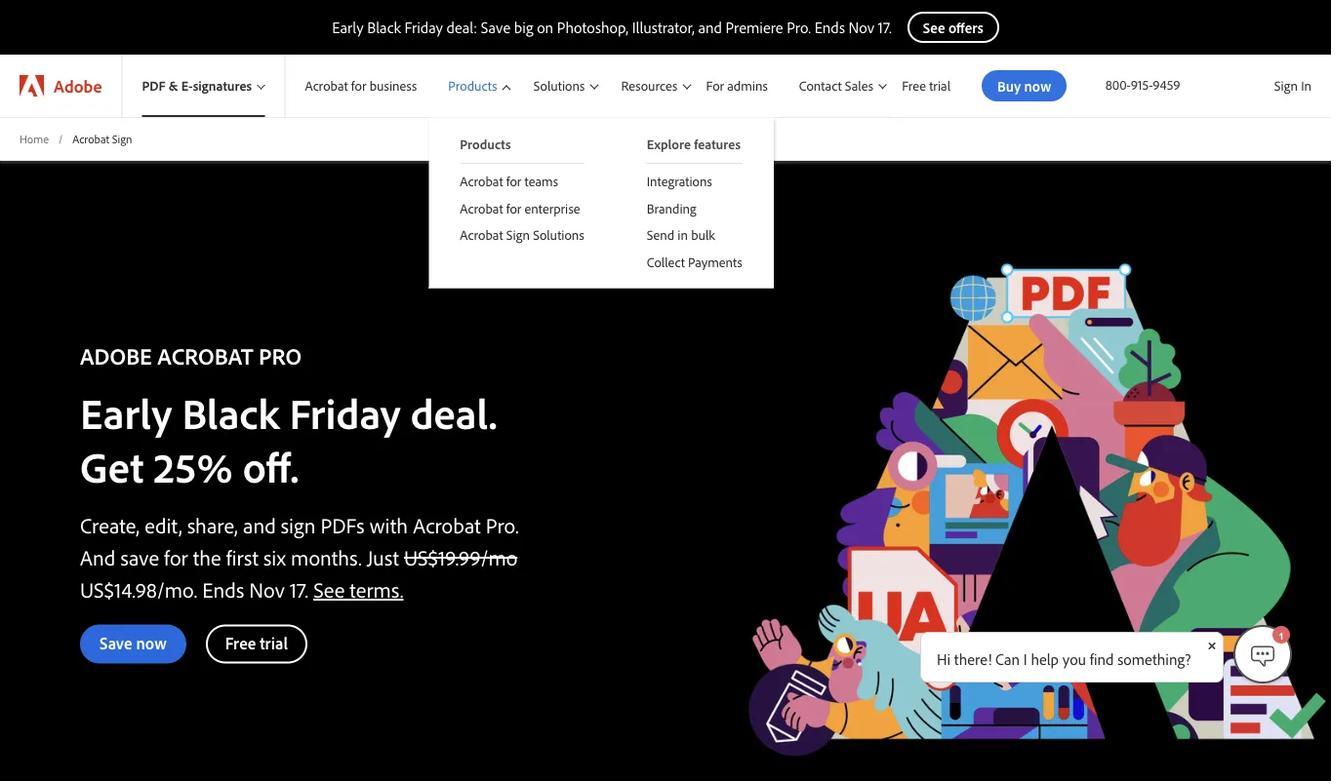 Task type: locate. For each thing, give the bounding box(es) containing it.
save left now
[[100, 633, 132, 654]]

1 button
[[1233, 626, 1292, 684]]

acrobat up us$19.99/mo
[[413, 511, 481, 538]]

friday left the deal:
[[405, 18, 443, 37]]

nov
[[849, 18, 874, 37], [249, 576, 285, 603]]

friday for deal.
[[289, 385, 401, 439]]

for inside create, edit, share, and sign pdfs with acrobat pro. and save for the first six months. just
[[164, 543, 188, 571]]

0 vertical spatial ends
[[815, 18, 845, 37]]

and up six
[[243, 511, 276, 538]]

for down acrobat for teams
[[506, 200, 521, 217]]

six
[[264, 543, 286, 571]]

photoshop,
[[557, 18, 628, 37]]

1 vertical spatial products
[[460, 136, 511, 153]]

1 vertical spatial early
[[80, 385, 172, 439]]

in
[[678, 227, 688, 244]]

sign left in
[[1274, 77, 1298, 94]]

send in bulk
[[647, 227, 715, 244]]

1 vertical spatial free
[[225, 633, 256, 654]]

1 vertical spatial pro.
[[486, 511, 519, 538]]

0 vertical spatial black
[[367, 18, 401, 37]]

0 horizontal spatial and
[[243, 511, 276, 538]]

solutions button
[[514, 55, 602, 117]]

1 vertical spatial black
[[182, 385, 280, 439]]

1
[[1279, 631, 1284, 642]]

0 horizontal spatial trial
[[260, 633, 288, 654]]

pro. up us$19.99/mo
[[486, 511, 519, 538]]

friday
[[405, 18, 443, 37], [289, 385, 401, 439]]

acrobat sign
[[72, 131, 132, 146]]

for left business
[[351, 77, 366, 94]]

trial down 'us$19.99/mo us$14.98/mo . ends nov 17. see terms.'
[[260, 633, 288, 654]]

1 horizontal spatial black
[[367, 18, 401, 37]]

1 horizontal spatial free trial link
[[890, 55, 962, 117]]

0 vertical spatial pro.
[[787, 18, 811, 37]]

0 horizontal spatial ends
[[202, 576, 244, 603]]

friday down pro
[[289, 385, 401, 439]]

0 vertical spatial nov
[[849, 18, 874, 37]]

friday inside early black friday deal. get 25% off.
[[289, 385, 401, 439]]

pro.
[[787, 18, 811, 37], [486, 511, 519, 538]]

resources button
[[602, 55, 694, 117]]

17. up contact sales popup button
[[878, 18, 892, 37]]

trial right sales
[[929, 77, 951, 94]]

free right sales
[[902, 77, 926, 94]]

1 horizontal spatial ends
[[815, 18, 845, 37]]

1 vertical spatial free trial link
[[206, 625, 307, 664]]

acrobat inside create, edit, share, and sign pdfs with acrobat pro. and save for the first six months. just
[[413, 511, 481, 538]]

acrobat down acrobat for enterprise
[[460, 227, 503, 244]]

0 horizontal spatial sign
[[112, 131, 132, 146]]

nov down six
[[249, 576, 285, 603]]

early up acrobat for business link at top left
[[332, 18, 364, 37]]

acrobat
[[157, 340, 253, 370]]

acrobat for business link
[[285, 55, 429, 117]]

1 horizontal spatial 17.
[[878, 18, 892, 37]]

save inside save now 'link'
[[100, 633, 132, 654]]

early inside early black friday deal. get 25% off.
[[80, 385, 172, 439]]

black down 'acrobat'
[[182, 385, 280, 439]]

ends right .
[[202, 576, 244, 603]]

0 vertical spatial early
[[332, 18, 364, 37]]

and left premiere
[[698, 18, 722, 37]]

acrobat for acrobat sign
[[72, 131, 109, 146]]

0 horizontal spatial friday
[[289, 385, 401, 439]]

0 vertical spatial free trial link
[[890, 55, 962, 117]]

for inside 'link'
[[506, 173, 521, 190]]

in
[[1301, 77, 1312, 94]]

acrobat down the adobe
[[72, 131, 109, 146]]

solutions
[[534, 77, 585, 94], [533, 227, 584, 244]]

0 horizontal spatial free trial
[[225, 633, 288, 654]]

pdf & e-signatures
[[142, 77, 252, 94]]

800-915-9459
[[1105, 76, 1180, 93]]

send
[[647, 227, 674, 244]]

black
[[367, 18, 401, 37], [182, 385, 280, 439]]

for left the
[[164, 543, 188, 571]]

0 horizontal spatial free
[[225, 633, 256, 654]]

acrobat inside "link"
[[460, 200, 503, 217]]

free trial link right sales
[[890, 55, 962, 117]]

0 horizontal spatial black
[[182, 385, 280, 439]]

1 horizontal spatial friday
[[405, 18, 443, 37]]

collect payments link
[[615, 249, 774, 276]]

pro. inside create, edit, share, and sign pdfs with acrobat pro. and save for the first six months. just
[[486, 511, 519, 538]]

1 horizontal spatial save
[[481, 18, 511, 37]]

1 solutions from the top
[[534, 77, 585, 94]]

1 vertical spatial and
[[243, 511, 276, 538]]

and
[[698, 18, 722, 37], [243, 511, 276, 538]]

products button
[[429, 55, 514, 117]]

ends inside 'us$19.99/mo us$14.98/mo . ends nov 17. see terms.'
[[202, 576, 244, 603]]

help
[[1031, 650, 1059, 669]]

black inside early black friday deal. get 25% off.
[[182, 385, 280, 439]]

us$19.99/mo
[[404, 543, 517, 571]]

black for big
[[367, 18, 401, 37]]

acrobat inside 'link'
[[460, 173, 503, 190]]

sales
[[845, 77, 873, 94]]

1 horizontal spatial early
[[332, 18, 364, 37]]

us$14.98/mo
[[80, 576, 194, 603]]

products up acrobat for teams
[[460, 136, 511, 153]]

contact sales
[[799, 77, 873, 94]]

1 horizontal spatial and
[[698, 18, 722, 37]]

products
[[448, 77, 497, 94], [460, 136, 511, 153]]

contact sales button
[[779, 55, 890, 117]]

0 horizontal spatial nov
[[249, 576, 285, 603]]

explore features
[[647, 136, 741, 153]]

17.
[[878, 18, 892, 37], [290, 576, 308, 603]]

1 horizontal spatial nov
[[849, 18, 874, 37]]

acrobat for acrobat for enterprise
[[460, 200, 503, 217]]

for left teams
[[506, 173, 521, 190]]

acrobat down acrobat for teams
[[460, 200, 503, 217]]

1 vertical spatial trial
[[260, 633, 288, 654]]

pro. right premiere
[[787, 18, 811, 37]]

0 vertical spatial free
[[902, 77, 926, 94]]

1 vertical spatial save
[[100, 633, 132, 654]]

1 horizontal spatial sign
[[506, 227, 530, 244]]

see
[[313, 576, 345, 603]]

acrobat for teams link
[[429, 164, 615, 195]]

solutions down on
[[534, 77, 585, 94]]

admins
[[727, 77, 768, 94]]

free trial link
[[890, 55, 962, 117], [206, 625, 307, 664]]

0 horizontal spatial early
[[80, 385, 172, 439]]

0 vertical spatial sign
[[1274, 77, 1298, 94]]

17. left see
[[290, 576, 308, 603]]

save left big on the top left of the page
[[481, 18, 511, 37]]

0 vertical spatial solutions
[[534, 77, 585, 94]]

acrobat
[[305, 77, 348, 94], [72, 131, 109, 146], [460, 173, 503, 190], [460, 200, 503, 217], [460, 227, 503, 244], [413, 511, 481, 538]]

1 vertical spatial solutions
[[533, 227, 584, 244]]

sign
[[1274, 77, 1298, 94], [112, 131, 132, 146], [506, 227, 530, 244]]

integrations
[[647, 173, 712, 190]]

acrobat for acrobat for business
[[305, 77, 348, 94]]

2 solutions from the top
[[533, 227, 584, 244]]

something?
[[1117, 650, 1191, 669]]

free down first
[[225, 633, 256, 654]]

9459
[[1153, 76, 1180, 93]]

1 vertical spatial friday
[[289, 385, 401, 439]]

0 horizontal spatial free trial link
[[206, 625, 307, 664]]

solutions inside popup button
[[534, 77, 585, 94]]

acrobat left business
[[305, 77, 348, 94]]

0 vertical spatial 17.
[[878, 18, 892, 37]]

trial
[[929, 77, 951, 94], [260, 633, 288, 654]]

2 vertical spatial sign
[[506, 227, 530, 244]]

adobe
[[54, 75, 102, 97]]

1 vertical spatial 17.
[[290, 576, 308, 603]]

for
[[351, 77, 366, 94], [506, 173, 521, 190], [506, 200, 521, 217], [164, 543, 188, 571]]

acrobat for teams
[[460, 173, 558, 190]]

enterprise
[[525, 200, 580, 217]]

early down "adobe"
[[80, 385, 172, 439]]

free trial down 'us$19.99/mo us$14.98/mo . ends nov 17. see terms.'
[[225, 633, 288, 654]]

sign for acrobat sign solutions
[[506, 227, 530, 244]]

share,
[[187, 511, 238, 538]]

payments
[[688, 254, 742, 271]]

0 horizontal spatial pro.
[[486, 511, 519, 538]]

ends up contact sales
[[815, 18, 845, 37]]

2 horizontal spatial sign
[[1274, 77, 1298, 94]]

0 horizontal spatial 17.
[[290, 576, 308, 603]]

sign inside button
[[1274, 77, 1298, 94]]

sign down acrobat for enterprise
[[506, 227, 530, 244]]

free
[[902, 77, 926, 94], [225, 633, 256, 654]]

1 vertical spatial sign
[[112, 131, 132, 146]]

sign down adobe link
[[112, 131, 132, 146]]

1 vertical spatial ends
[[202, 576, 244, 603]]

ends
[[815, 18, 845, 37], [202, 576, 244, 603]]

see terms. link
[[313, 576, 404, 603]]

save now
[[100, 633, 167, 654]]

0 vertical spatial friday
[[405, 18, 443, 37]]

1 horizontal spatial trial
[[929, 77, 951, 94]]

free trial
[[902, 77, 951, 94], [225, 633, 288, 654]]

us$19.99/mo us$14.98/mo . ends nov 17. see terms.
[[80, 543, 517, 603]]

e-
[[181, 77, 193, 94]]

branding
[[647, 200, 696, 217]]

0 horizontal spatial save
[[100, 633, 132, 654]]

0 vertical spatial free trial
[[902, 77, 951, 94]]

black up business
[[367, 18, 401, 37]]

products down the deal:
[[448, 77, 497, 94]]

and inside create, edit, share, and sign pdfs with acrobat pro. and save for the first six months. just
[[243, 511, 276, 538]]

0 vertical spatial trial
[[929, 77, 951, 94]]

collect payments
[[647, 254, 742, 271]]

free trial link down 'us$19.99/mo us$14.98/mo . ends nov 17. see terms.'
[[206, 625, 307, 664]]

for inside "link"
[[506, 200, 521, 217]]

0 vertical spatial products
[[448, 77, 497, 94]]

acrobat up acrobat for enterprise
[[460, 173, 503, 190]]

nov up sales
[[849, 18, 874, 37]]

big
[[514, 18, 533, 37]]

edit,
[[145, 511, 182, 538]]

free trial right sales
[[902, 77, 951, 94]]

solutions down "enterprise"
[[533, 227, 584, 244]]

first
[[226, 543, 259, 571]]

for admins
[[706, 77, 768, 94]]

1 vertical spatial nov
[[249, 576, 285, 603]]

save
[[481, 18, 511, 37], [100, 633, 132, 654]]



Task type: describe. For each thing, give the bounding box(es) containing it.
0 vertical spatial save
[[481, 18, 511, 37]]

acrobat for business
[[305, 77, 417, 94]]

create, edit, share, and sign pdfs with acrobat pro. and save for the first six months. just
[[80, 511, 519, 571]]

and
[[80, 543, 115, 571]]

resources
[[621, 77, 677, 94]]

.
[[194, 576, 197, 603]]

adobe link
[[0, 55, 121, 117]]

1 horizontal spatial pro.
[[787, 18, 811, 37]]

acrobat sign solutions link
[[429, 222, 615, 249]]

hi
[[937, 650, 951, 669]]

save
[[120, 543, 159, 571]]

acrobat sign solutions
[[460, 227, 584, 244]]

can
[[995, 650, 1020, 669]]

bulk
[[691, 227, 715, 244]]

acrobat for acrobat sign solutions
[[460, 227, 503, 244]]

adobe
[[80, 340, 152, 370]]

products inside popup button
[[448, 77, 497, 94]]

branding link
[[615, 195, 774, 222]]

terms.
[[350, 576, 404, 603]]

friday for deal:
[[405, 18, 443, 37]]

find
[[1090, 650, 1114, 669]]

early for early black friday deal. get 25% off.
[[80, 385, 172, 439]]

0 vertical spatial and
[[698, 18, 722, 37]]

there!
[[954, 650, 992, 669]]

explore
[[647, 136, 691, 153]]

sign in
[[1274, 77, 1312, 94]]

the
[[193, 543, 221, 571]]

business
[[370, 77, 417, 94]]

nov inside 'us$19.99/mo us$14.98/mo . ends nov 17. see terms.'
[[249, 576, 285, 603]]

deal.
[[411, 385, 497, 439]]

acrobat for acrobat for teams
[[460, 173, 503, 190]]

create,
[[80, 511, 140, 538]]

just
[[367, 543, 399, 571]]

early for early black friday deal: save big on photoshop, illustrator, and premiere pro. ends nov 17.
[[332, 18, 364, 37]]

1 horizontal spatial free
[[902, 77, 926, 94]]

premiere
[[726, 18, 783, 37]]

on
[[537, 18, 553, 37]]

&
[[169, 77, 178, 94]]

pdfs
[[321, 511, 365, 538]]

signatures
[[193, 77, 252, 94]]

illustrator,
[[632, 18, 694, 37]]

home link
[[20, 131, 49, 147]]

hi there! can i help you find something?
[[937, 650, 1191, 669]]

off.
[[243, 439, 299, 493]]

pdf & e-signatures button
[[122, 55, 284, 117]]

black for 25%
[[182, 385, 280, 439]]

acrobat for enterprise
[[460, 200, 580, 217]]

800-915-9459 link
[[1105, 76, 1180, 93]]

for for teams
[[506, 173, 521, 190]]

17. inside 'us$19.99/mo us$14.98/mo . ends nov 17. see terms.'
[[290, 576, 308, 603]]

sign for acrobat sign
[[112, 131, 132, 146]]

you
[[1062, 650, 1086, 669]]

25%
[[154, 439, 233, 493]]

home
[[20, 131, 49, 146]]

sign in button
[[1270, 69, 1315, 102]]

adobe acrobat pro
[[80, 340, 302, 370]]

1 vertical spatial free trial
[[225, 633, 288, 654]]

months.
[[291, 543, 362, 571]]

early black friday deal. get 25% off.
[[80, 385, 497, 493]]

i
[[1024, 650, 1027, 669]]

collect
[[647, 254, 685, 271]]

acrobat for enterprise link
[[429, 195, 615, 222]]

features
[[694, 136, 741, 153]]

pdf
[[142, 77, 165, 94]]

800-
[[1105, 76, 1131, 93]]

1 horizontal spatial free trial
[[902, 77, 951, 94]]

early black friday deal: save big on photoshop, illustrator, and premiere pro. ends nov 17.
[[332, 18, 892, 37]]

pro
[[259, 340, 302, 370]]

deal:
[[447, 18, 477, 37]]

teams
[[525, 173, 558, 190]]

contact
[[799, 77, 842, 94]]

915-
[[1131, 76, 1153, 93]]

save now link
[[80, 625, 186, 664]]

sign
[[281, 511, 316, 538]]

send in bulk link
[[615, 222, 774, 249]]

for for business
[[351, 77, 366, 94]]

for for enterprise
[[506, 200, 521, 217]]

integrations link
[[615, 164, 774, 195]]

with
[[370, 511, 408, 538]]

get
[[80, 439, 144, 493]]

for admins link
[[694, 55, 779, 117]]

for
[[706, 77, 724, 94]]



Task type: vqa. For each thing, say whether or not it's contained in the screenshot.
pdf & e-signatures dropdown button
yes



